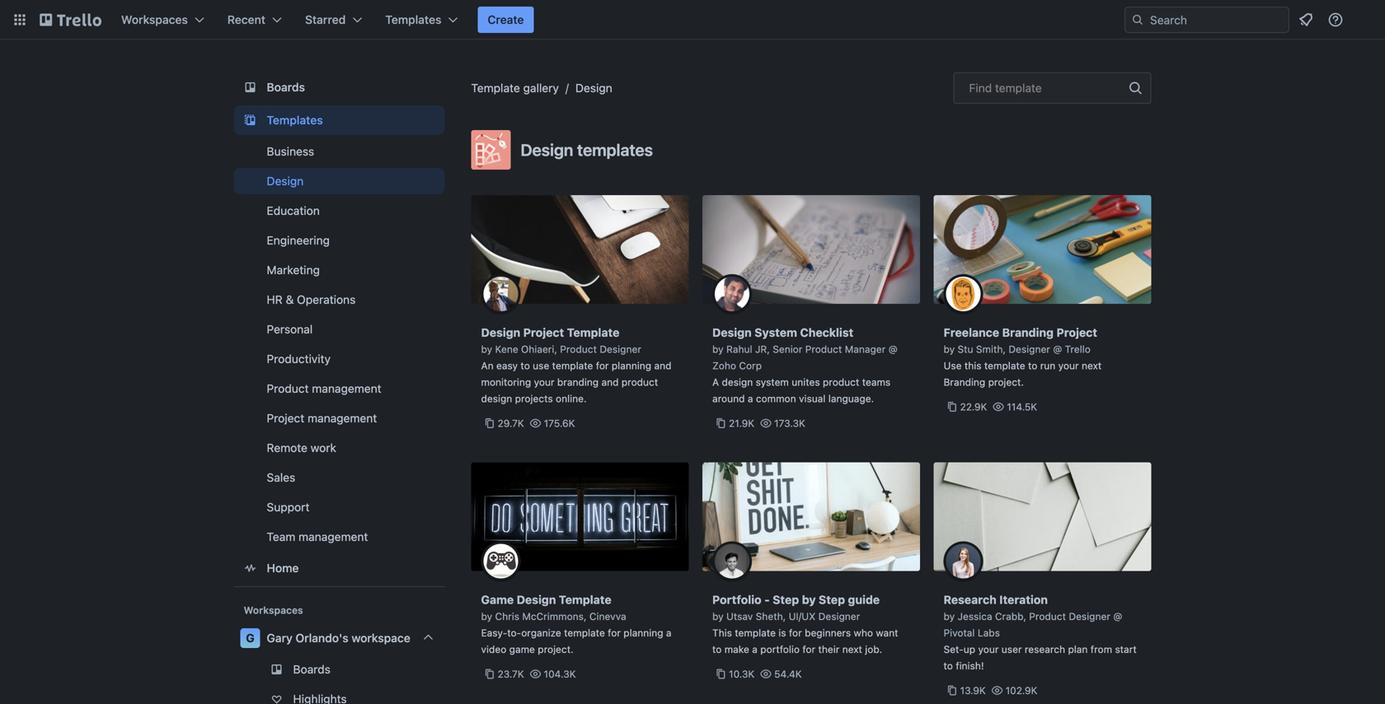 Task type: vqa. For each thing, say whether or not it's contained in the screenshot.
topmost "management"
yes



Task type: locate. For each thing, give the bounding box(es) containing it.
by for chris
[[481, 611, 492, 623]]

designer inside design project template by kene ohiaeri, product designer an easy to use template for planning and monitoring your branding and product design projects online.
[[600, 344, 641, 355]]

designer up beginners
[[818, 611, 860, 623]]

senior
[[773, 344, 802, 355]]

who
[[854, 628, 873, 639]]

@ up start
[[1113, 611, 1122, 623]]

0 horizontal spatial your
[[534, 377, 554, 388]]

visual
[[799, 393, 826, 405]]

planning inside design project template by kene ohiaeri, product designer an easy to use template for planning and monitoring your branding and product design projects online.
[[612, 360, 651, 372]]

and
[[654, 360, 671, 372], [601, 377, 619, 388]]

0 horizontal spatial @
[[888, 344, 897, 355]]

1 horizontal spatial workspaces
[[244, 605, 303, 617]]

templates up the business
[[267, 113, 323, 127]]

designer up the "run"
[[1009, 344, 1050, 355]]

gallery
[[523, 81, 559, 95]]

template down cinevva
[[564, 628, 605, 639]]

1 vertical spatial design
[[481, 393, 512, 405]]

step right the "-"
[[773, 594, 799, 607]]

by left the stu
[[944, 344, 955, 355]]

and right branding
[[601, 377, 619, 388]]

2 boards link from the top
[[234, 657, 445, 683]]

run
[[1040, 360, 1056, 372]]

@ inside freelance branding project by stu smith, designer @ trello use this template to run your next branding project.
[[1053, 344, 1062, 355]]

a right make on the right of the page
[[752, 644, 758, 656]]

boards link up templates link on the left top of page
[[234, 73, 445, 102]]

to left the "run"
[[1028, 360, 1037, 372]]

a
[[748, 393, 753, 405], [666, 628, 672, 639], [752, 644, 758, 656]]

for left their on the right bottom
[[802, 644, 815, 656]]

template down sheth,
[[735, 628, 776, 639]]

1 step from the left
[[773, 594, 799, 607]]

design project template by kene ohiaeri, product designer an easy to use template for planning and monitoring your branding and product design projects online.
[[481, 326, 671, 405]]

0 horizontal spatial next
[[842, 644, 862, 656]]

designer up plan
[[1069, 611, 1110, 623]]

your
[[1058, 360, 1079, 372], [534, 377, 554, 388], [978, 644, 999, 656]]

0 vertical spatial design link
[[575, 81, 612, 95]]

organize
[[521, 628, 561, 639]]

for up branding
[[596, 360, 609, 372]]

freelance
[[944, 326, 999, 340]]

@ right manager
[[888, 344, 897, 355]]

a left this
[[666, 628, 672, 639]]

product
[[622, 377, 658, 388], [823, 377, 859, 388]]

0 horizontal spatial and
[[601, 377, 619, 388]]

zoho
[[712, 360, 736, 372]]

0 horizontal spatial step
[[773, 594, 799, 607]]

jessica crabb, product designer @ pivotal labs image
[[944, 542, 983, 582]]

your down labs
[[978, 644, 999, 656]]

1 vertical spatial project.
[[538, 644, 574, 656]]

product right branding
[[622, 377, 658, 388]]

project up remote
[[267, 412, 304, 425]]

project.
[[988, 377, 1024, 388], [538, 644, 574, 656]]

0 notifications image
[[1296, 10, 1316, 30]]

1 horizontal spatial @
[[1053, 344, 1062, 355]]

project
[[523, 326, 564, 340], [1056, 326, 1097, 340], [267, 412, 304, 425]]

1 horizontal spatial and
[[654, 360, 671, 372]]

product up branding
[[560, 344, 597, 355]]

product down the productivity
[[267, 382, 309, 396]]

research
[[944, 594, 997, 607]]

template up branding
[[552, 360, 593, 372]]

gary
[[267, 632, 293, 646]]

0 vertical spatial next
[[1082, 360, 1102, 372]]

0 vertical spatial your
[[1058, 360, 1079, 372]]

design link up education "link"
[[234, 168, 445, 195]]

29.7k
[[498, 418, 524, 430]]

0 vertical spatial boards
[[267, 80, 305, 94]]

stu
[[958, 344, 973, 355]]

boards link
[[234, 73, 445, 102], [234, 657, 445, 683]]

search image
[[1131, 13, 1144, 26]]

board image
[[240, 77, 260, 97]]

to
[[521, 360, 530, 372], [1028, 360, 1037, 372], [712, 644, 722, 656], [944, 661, 953, 672]]

1 vertical spatial workspaces
[[244, 605, 303, 617]]

1 horizontal spatial step
[[819, 594, 845, 607]]

by inside freelance branding project by stu smith, designer @ trello use this template to run your next branding project.
[[944, 344, 955, 355]]

templates button
[[375, 7, 468, 33]]

0 vertical spatial workspaces
[[121, 13, 188, 26]]

management for project management
[[308, 412, 377, 425]]

design up rahul
[[712, 326, 752, 340]]

design system checklist by rahul jr, senior product manager @ zoho corp a design system unites product teams around a common visual language.
[[712, 326, 897, 405]]

your down use
[[534, 377, 554, 388]]

a right around
[[748, 393, 753, 405]]

to down set-
[[944, 661, 953, 672]]

designer
[[600, 344, 641, 355], [1009, 344, 1050, 355], [818, 611, 860, 623], [1069, 611, 1110, 623]]

unites
[[792, 377, 820, 388]]

1 vertical spatial your
[[534, 377, 554, 388]]

to down this
[[712, 644, 722, 656]]

open information menu image
[[1327, 12, 1344, 28]]

use
[[533, 360, 549, 372]]

template for design project template
[[567, 326, 620, 340]]

gary orlando (garyorlando) image
[[1355, 10, 1375, 30]]

1 vertical spatial template
[[567, 326, 620, 340]]

design icon image
[[471, 130, 511, 170]]

173.3k
[[774, 418, 805, 430]]

design link right gallery
[[575, 81, 612, 95]]

designer right ohiaeri,
[[600, 344, 641, 355]]

for inside game design template by chris mccrimmons, cinevva easy-to-organize template for planning a video game project.
[[608, 628, 621, 639]]

template down smith,
[[984, 360, 1025, 372]]

by up easy-
[[481, 611, 492, 623]]

workspaces
[[121, 13, 188, 26], [244, 605, 303, 617]]

templates
[[385, 13, 441, 26], [267, 113, 323, 127]]

1 vertical spatial boards link
[[234, 657, 445, 683]]

branding up the "run"
[[1002, 326, 1054, 340]]

1 vertical spatial next
[[842, 644, 862, 656]]

1 vertical spatial templates
[[267, 113, 323, 127]]

ui/ux
[[789, 611, 816, 623]]

rahul jr, senior product manager @ zoho corp image
[[712, 275, 752, 314]]

template board image
[[240, 110, 260, 130]]

design down the monitoring
[[481, 393, 512, 405]]

templates inside templates link
[[267, 113, 323, 127]]

-
[[764, 594, 770, 607]]

engineering link
[[234, 228, 445, 254]]

0 horizontal spatial project.
[[538, 644, 574, 656]]

by up 'ui/ux'
[[802, 594, 816, 607]]

1 horizontal spatial templates
[[385, 13, 441, 26]]

1 horizontal spatial project
[[523, 326, 564, 340]]

0 vertical spatial management
[[312, 382, 381, 396]]

2 vertical spatial management
[[299, 531, 368, 544]]

pivotal
[[944, 628, 975, 639]]

project. up '114.5k'
[[988, 377, 1024, 388]]

@ for research iteration
[[1113, 611, 1122, 623]]

boards right board icon on the left of page
[[267, 80, 305, 94]]

1 horizontal spatial next
[[1082, 360, 1102, 372]]

0 horizontal spatial design link
[[234, 168, 445, 195]]

0 vertical spatial templates
[[385, 13, 441, 26]]

2 vertical spatial template
[[559, 594, 611, 607]]

1 vertical spatial branding
[[944, 377, 985, 388]]

a inside design system checklist by rahul jr, senior product manager @ zoho corp a design system unites product teams around a common visual language.
[[748, 393, 753, 405]]

1 horizontal spatial branding
[[1002, 326, 1054, 340]]

template inside design project template by kene ohiaeri, product designer an easy to use template for planning and monitoring your branding and product design projects online.
[[567, 326, 620, 340]]

2 vertical spatial a
[[752, 644, 758, 656]]

by inside design project template by kene ohiaeri, product designer an easy to use template for planning and monitoring your branding and product design projects online.
[[481, 344, 492, 355]]

management for team management
[[299, 531, 368, 544]]

template inside portfolio - step by step guide by utsav sheth, ui/ux designer this template is for beginners who want to make a portfolio for their next job.
[[735, 628, 776, 639]]

template right the find
[[995, 81, 1042, 95]]

to inside the research iteration by jessica crabb, product designer @ pivotal labs set-up your user research plan from start to finish!
[[944, 661, 953, 672]]

1 vertical spatial a
[[666, 628, 672, 639]]

0 vertical spatial design
[[722, 377, 753, 388]]

by up an
[[481, 344, 492, 355]]

54.4k
[[774, 669, 802, 681]]

1 horizontal spatial your
[[978, 644, 999, 656]]

business link
[[234, 139, 445, 165]]

workspace
[[352, 632, 410, 646]]

utsav sheth, ui/ux designer image
[[712, 542, 752, 582]]

find
[[969, 81, 992, 95]]

product management link
[[234, 376, 445, 402]]

template inside game design template by chris mccrimmons, cinevva easy-to-organize template for planning a video game project.
[[564, 628, 605, 639]]

21.9k
[[729, 418, 754, 430]]

template up cinevva
[[559, 594, 611, 607]]

10.3k
[[729, 669, 755, 681]]

personal
[[267, 323, 313, 336]]

team management
[[267, 531, 368, 544]]

job.
[[865, 644, 882, 656]]

product down checklist
[[805, 344, 842, 355]]

1 vertical spatial management
[[308, 412, 377, 425]]

templates link
[[234, 106, 445, 135]]

by up this
[[712, 611, 724, 623]]

back to home image
[[40, 7, 101, 33]]

step left guide
[[819, 594, 845, 607]]

template gallery link
[[471, 81, 559, 95]]

by up zoho on the right of the page
[[712, 344, 724, 355]]

your down trello
[[1058, 360, 1079, 372]]

product up the "language."
[[823, 377, 859, 388]]

portfolio
[[760, 644, 800, 656]]

next down trello
[[1082, 360, 1102, 372]]

22.9k
[[960, 402, 987, 413]]

teams
[[862, 377, 891, 388]]

0 horizontal spatial workspaces
[[121, 13, 188, 26]]

operations
[[297, 293, 356, 307]]

starred button
[[295, 7, 372, 33]]

product inside the research iteration by jessica crabb, product designer @ pivotal labs set-up your user research plan from start to finish!
[[1029, 611, 1066, 623]]

design
[[575, 81, 612, 95], [521, 140, 573, 160], [267, 174, 304, 188], [481, 326, 520, 340], [712, 326, 752, 340], [517, 594, 556, 607]]

0 horizontal spatial product
[[622, 377, 658, 388]]

management down productivity link
[[312, 382, 381, 396]]

design up around
[[722, 377, 753, 388]]

0 vertical spatial template
[[471, 81, 520, 95]]

education
[[267, 204, 320, 218]]

0 vertical spatial boards link
[[234, 73, 445, 102]]

1 horizontal spatial project.
[[988, 377, 1024, 388]]

0 vertical spatial planning
[[612, 360, 651, 372]]

product down iteration
[[1029, 611, 1066, 623]]

primary element
[[0, 0, 1385, 40]]

@ up the "run"
[[1053, 344, 1062, 355]]

management down product management link
[[308, 412, 377, 425]]

175.6k
[[544, 418, 575, 430]]

1 vertical spatial design link
[[234, 168, 445, 195]]

boards down orlando's
[[293, 663, 330, 677]]

1 horizontal spatial design
[[722, 377, 753, 388]]

is
[[779, 628, 786, 639]]

product inside design project template by kene ohiaeri, product designer an easy to use template for planning and monitoring your branding and product design projects online.
[[560, 344, 597, 355]]

project up ohiaeri,
[[523, 326, 564, 340]]

templates right starred popup button
[[385, 13, 441, 26]]

by up "pivotal"
[[944, 611, 955, 623]]

boards link down gary orlando's workspace
[[234, 657, 445, 683]]

marketing
[[267, 263, 320, 277]]

templates
[[577, 140, 653, 160]]

for down cinevva
[[608, 628, 621, 639]]

to left use
[[521, 360, 530, 372]]

chris mccrimmons, cinevva image
[[481, 542, 521, 582]]

2 horizontal spatial your
[[1058, 360, 1079, 372]]

chris
[[495, 611, 519, 623]]

plan
[[1068, 644, 1088, 656]]

by inside the research iteration by jessica crabb, product designer @ pivotal labs set-up your user research plan from start to finish!
[[944, 611, 955, 623]]

0 vertical spatial a
[[748, 393, 753, 405]]

up
[[964, 644, 975, 656]]

this
[[712, 628, 732, 639]]

2 horizontal spatial @
[[1113, 611, 1122, 623]]

a inside game design template by chris mccrimmons, cinevva easy-to-organize template for planning a video game project.
[[666, 628, 672, 639]]

1 vertical spatial planning
[[624, 628, 663, 639]]

1 vertical spatial and
[[601, 377, 619, 388]]

1 horizontal spatial product
[[823, 377, 859, 388]]

template left gallery
[[471, 81, 520, 95]]

23.7k
[[498, 669, 524, 681]]

2 horizontal spatial project
[[1056, 326, 1097, 340]]

0 horizontal spatial templates
[[267, 113, 323, 127]]

0 vertical spatial project.
[[988, 377, 1024, 388]]

by
[[481, 344, 492, 355], [712, 344, 724, 355], [944, 344, 955, 355], [802, 594, 816, 607], [481, 611, 492, 623], [712, 611, 724, 623], [944, 611, 955, 623]]

productivity
[[267, 352, 331, 366]]

template up branding
[[567, 326, 620, 340]]

branding down "this"
[[944, 377, 985, 388]]

make
[[724, 644, 749, 656]]

design down the business
[[267, 174, 304, 188]]

planning inside game design template by chris mccrimmons, cinevva easy-to-organize template for planning a video game project.
[[624, 628, 663, 639]]

your inside design project template by kene ohiaeri, product designer an easy to use template for planning and monitoring your branding and product design projects online.
[[534, 377, 554, 388]]

by for step
[[802, 594, 816, 607]]

project up trello
[[1056, 326, 1097, 340]]

project. down organize
[[538, 644, 574, 656]]

workspaces inside dropdown button
[[121, 13, 188, 26]]

branding
[[557, 377, 599, 388]]

productivity link
[[234, 346, 445, 373]]

project inside design project template by kene ohiaeri, product designer an easy to use template for planning and monitoring your branding and product design projects online.
[[523, 326, 564, 340]]

by inside design system checklist by rahul jr, senior product manager @ zoho corp a design system unites product teams around a common visual language.
[[712, 344, 724, 355]]

and left zoho on the right of the page
[[654, 360, 671, 372]]

ohiaeri,
[[521, 344, 557, 355]]

design up the "mccrimmons,"
[[517, 594, 556, 607]]

2 product from the left
[[823, 377, 859, 388]]

by inside game design template by chris mccrimmons, cinevva easy-to-organize template for planning a video game project.
[[481, 611, 492, 623]]

next down "who" on the right
[[842, 644, 862, 656]]

2 vertical spatial your
[[978, 644, 999, 656]]

1 product from the left
[[622, 377, 658, 388]]

designer inside freelance branding project by stu smith, designer @ trello use this template to run your next branding project.
[[1009, 344, 1050, 355]]

@ inside the research iteration by jessica crabb, product designer @ pivotal labs set-up your user research plan from start to finish!
[[1113, 611, 1122, 623]]

templates inside templates 'dropdown button'
[[385, 13, 441, 26]]

management down support link
[[299, 531, 368, 544]]

0 horizontal spatial branding
[[944, 377, 985, 388]]

design up kene
[[481, 326, 520, 340]]

template inside game design template by chris mccrimmons, cinevva easy-to-organize template for planning a video game project.
[[559, 594, 611, 607]]

cinevva
[[589, 611, 626, 623]]

0 horizontal spatial design
[[481, 393, 512, 405]]

an
[[481, 360, 494, 372]]

step
[[773, 594, 799, 607], [819, 594, 845, 607]]

mccrimmons,
[[522, 611, 587, 623]]

project. inside game design template by chris mccrimmons, cinevva easy-to-organize template for planning a video game project.
[[538, 644, 574, 656]]



Task type: describe. For each thing, give the bounding box(es) containing it.
business
[[267, 145, 314, 158]]

remote work link
[[234, 435, 445, 462]]

1 boards link from the top
[[234, 73, 445, 102]]

language.
[[828, 393, 874, 405]]

use
[[944, 360, 962, 372]]

checklist
[[800, 326, 853, 340]]

102.9k
[[1005, 686, 1038, 697]]

0 horizontal spatial project
[[267, 412, 304, 425]]

crabb,
[[995, 611, 1026, 623]]

finish!
[[956, 661, 984, 672]]

game
[[509, 644, 535, 656]]

freelance branding project by stu smith, designer @ trello use this template to run your next branding project.
[[944, 326, 1102, 388]]

rahul
[[726, 344, 752, 355]]

recent
[[227, 13, 265, 26]]

product inside design system checklist by rahul jr, senior product manager @ zoho corp a design system unites product teams around a common visual language.
[[805, 344, 842, 355]]

g
[[246, 632, 255, 646]]

engineering
[[267, 234, 330, 247]]

114.5k
[[1007, 402, 1037, 413]]

management for product management
[[312, 382, 381, 396]]

your inside the research iteration by jessica crabb, product designer @ pivotal labs set-up your user research plan from start to finish!
[[978, 644, 999, 656]]

0 vertical spatial branding
[[1002, 326, 1054, 340]]

orlando's
[[296, 632, 349, 646]]

2 step from the left
[[819, 594, 845, 607]]

projects
[[515, 393, 553, 405]]

workspaces button
[[111, 7, 214, 33]]

Search field
[[1144, 7, 1289, 32]]

beginners
[[805, 628, 851, 639]]

@ inside design system checklist by rahul jr, senior product manager @ zoho corp a design system unites product teams around a common visual language.
[[888, 344, 897, 355]]

product inside design project template by kene ohiaeri, product designer an easy to use template for planning and monitoring your branding and product design projects online.
[[622, 377, 658, 388]]

home
[[267, 562, 299, 575]]

template for game design template
[[559, 594, 611, 607]]

game design template by chris mccrimmons, cinevva easy-to-organize template for planning a video game project.
[[481, 594, 672, 656]]

jessica
[[958, 611, 992, 623]]

game
[[481, 594, 514, 607]]

product management
[[267, 382, 381, 396]]

Find template field
[[953, 73, 1151, 104]]

common
[[756, 393, 796, 405]]

template inside freelance branding project by stu smith, designer @ trello use this template to run your next branding project.
[[984, 360, 1025, 372]]

design templates
[[521, 140, 653, 160]]

project inside freelance branding project by stu smith, designer @ trello use this template to run your next branding project.
[[1056, 326, 1097, 340]]

1 vertical spatial boards
[[293, 663, 330, 677]]

104.3k
[[544, 669, 576, 681]]

guide
[[848, 594, 880, 607]]

@ for freelance branding project
[[1053, 344, 1062, 355]]

monitoring
[[481, 377, 531, 388]]

your inside freelance branding project by stu smith, designer @ trello use this template to run your next branding project.
[[1058, 360, 1079, 372]]

design inside design project template by kene ohiaeri, product designer an easy to use template for planning and monitoring your branding and product design projects online.
[[481, 393, 512, 405]]

team
[[267, 531, 295, 544]]

starred
[[305, 13, 346, 26]]

labs
[[978, 628, 1000, 639]]

sales link
[[234, 465, 445, 491]]

research
[[1025, 644, 1065, 656]]

designer inside the research iteration by jessica crabb, product designer @ pivotal labs set-up your user research plan from start to finish!
[[1069, 611, 1110, 623]]

a inside portfolio - step by step guide by utsav sheth, ui/ux designer this template is for beginners who want to make a portfolio for their next job.
[[752, 644, 758, 656]]

template inside design project template by kene ohiaeri, product designer an easy to use template for planning and monitoring your branding and product design projects online.
[[552, 360, 593, 372]]

design inside design system checklist by rahul jr, senior product manager @ zoho corp a design system unites product teams around a common visual language.
[[712, 326, 752, 340]]

design right design icon
[[521, 140, 573, 160]]

design inside design project template by kene ohiaeri, product designer an easy to use template for planning and monitoring your branding and product design projects online.
[[481, 326, 520, 340]]

template gallery
[[471, 81, 559, 95]]

system
[[756, 377, 789, 388]]

next inside freelance branding project by stu smith, designer @ trello use this template to run your next branding project.
[[1082, 360, 1102, 372]]

for inside design project template by kene ohiaeri, product designer an easy to use template for planning and monitoring your branding and product design projects online.
[[596, 360, 609, 372]]

to inside design project template by kene ohiaeri, product designer an easy to use template for planning and monitoring your branding and product design projects online.
[[521, 360, 530, 372]]

support link
[[234, 495, 445, 521]]

kene ohiaeri, product designer image
[[481, 275, 521, 314]]

jr,
[[755, 344, 770, 355]]

&
[[286, 293, 294, 307]]

recent button
[[218, 7, 292, 33]]

by for stu
[[944, 344, 955, 355]]

manager
[[845, 344, 886, 355]]

marketing link
[[234, 257, 445, 284]]

to inside portfolio - step by step guide by utsav sheth, ui/ux designer this template is for beginners who want to make a portfolio for their next job.
[[712, 644, 722, 656]]

for right is
[[789, 628, 802, 639]]

their
[[818, 644, 840, 656]]

create button
[[478, 7, 534, 33]]

this
[[964, 360, 982, 372]]

next inside portfolio - step by step guide by utsav sheth, ui/ux designer this template is for beginners who want to make a portfolio for their next job.
[[842, 644, 862, 656]]

designer inside portfolio - step by step guide by utsav sheth, ui/ux designer this template is for beginners who want to make a portfolio for their next job.
[[818, 611, 860, 623]]

from
[[1091, 644, 1112, 656]]

remote work
[[267, 441, 336, 455]]

stu smith, designer @ trello image
[[944, 275, 983, 314]]

design right gallery
[[575, 81, 612, 95]]

design inside game design template by chris mccrimmons, cinevva easy-to-organize template for planning a video game project.
[[517, 594, 556, 607]]

personal link
[[234, 317, 445, 343]]

template inside field
[[995, 81, 1042, 95]]

project management
[[267, 412, 377, 425]]

hr & operations
[[267, 293, 356, 307]]

1 horizontal spatial design link
[[575, 81, 612, 95]]

switch to… image
[[12, 12, 28, 28]]

user
[[1002, 644, 1022, 656]]

support
[[267, 501, 310, 514]]

by for kene
[[481, 344, 492, 355]]

a
[[712, 377, 719, 388]]

design inside design system checklist by rahul jr, senior product manager @ zoho corp a design system unites product teams around a common visual language.
[[722, 377, 753, 388]]

hr
[[267, 293, 283, 307]]

gary orlando's workspace
[[267, 632, 410, 646]]

by for rahul
[[712, 344, 724, 355]]

education link
[[234, 198, 445, 224]]

to inside freelance branding project by stu smith, designer @ trello use this template to run your next branding project.
[[1028, 360, 1037, 372]]

project. inside freelance branding project by stu smith, designer @ trello use this template to run your next branding project.
[[988, 377, 1024, 388]]

product inside design system checklist by rahul jr, senior product manager @ zoho corp a design system unites product teams around a common visual language.
[[823, 377, 859, 388]]

system
[[755, 326, 797, 340]]

portfolio - step by step guide by utsav sheth, ui/ux designer this template is for beginners who want to make a portfolio for their next job.
[[712, 594, 898, 656]]

trello
[[1065, 344, 1091, 355]]

work
[[311, 441, 336, 455]]

easy
[[496, 360, 518, 372]]

smith,
[[976, 344, 1006, 355]]

start
[[1115, 644, 1137, 656]]

sales
[[267, 471, 295, 485]]

corp
[[739, 360, 762, 372]]

portfolio
[[712, 594, 761, 607]]

home image
[[240, 559, 260, 579]]

0 vertical spatial and
[[654, 360, 671, 372]]

project management link
[[234, 406, 445, 432]]



